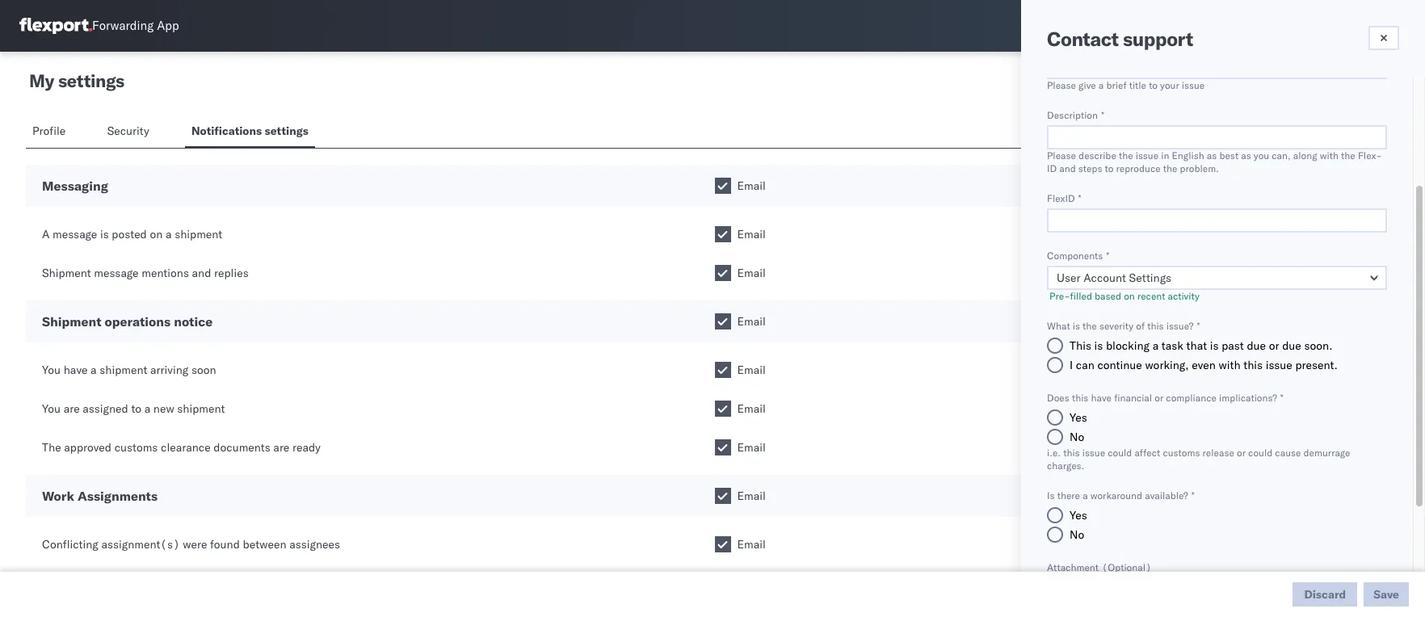 Task type: describe. For each thing, give the bounding box(es) containing it.
1 email from the top
[[738, 179, 766, 193]]

issue left the present.
[[1266, 358, 1293, 373]]

affect
[[1135, 447, 1161, 459]]

security button
[[101, 116, 159, 148]]

filled
[[1071, 290, 1093, 302]]

release
[[1203, 447, 1235, 459]]

mentions
[[142, 266, 189, 280]]

you
[[1254, 150, 1270, 162]]

is right that
[[1211, 339, 1219, 353]]

email for mentions
[[738, 266, 766, 280]]

title
[[1130, 79, 1147, 91]]

my
[[29, 70, 54, 92]]

brief
[[1107, 79, 1127, 91]]

os
[[1380, 19, 1396, 32]]

os button
[[1369, 7, 1406, 44]]

shipment operations notice
[[42, 314, 213, 330]]

your
[[1161, 79, 1180, 91]]

shipment message mentions and replies
[[42, 266, 249, 280]]

the approved customs clearance documents are ready
[[42, 440, 321, 455]]

best
[[1220, 150, 1239, 162]]

flexid
[[1047, 192, 1075, 204]]

task
[[1162, 339, 1184, 353]]

0 horizontal spatial or
[[1155, 392, 1164, 404]]

issue inside i.e. this issue could affect customs release or could cause demurrage charges.
[[1083, 447, 1106, 459]]

no for there
[[1070, 528, 1085, 542]]

please give a brief title to your issue
[[1047, 79, 1205, 91]]

operations
[[105, 314, 171, 330]]

0 horizontal spatial and
[[192, 266, 211, 280]]

the up the this on the right of page
[[1083, 320, 1097, 332]]

notifications settings button
[[185, 116, 315, 148]]

past
[[1222, 339, 1245, 353]]

clearance
[[161, 440, 211, 455]]

between
[[243, 537, 287, 552]]

0 vertical spatial on
[[150, 227, 163, 242]]

notice
[[174, 314, 213, 330]]

present.
[[1296, 358, 1338, 373]]

forwarding app
[[92, 18, 179, 34]]

pre-filled based on recent activity
[[1047, 290, 1200, 302]]

available?
[[1145, 490, 1189, 502]]

pre-
[[1050, 290, 1071, 302]]

1 vertical spatial on
[[1124, 290, 1135, 302]]

0 vertical spatial or
[[1270, 339, 1280, 353]]

this is blocking a task that is past due or due soon.
[[1070, 339, 1333, 353]]

flexid *
[[1047, 192, 1082, 204]]

blocking
[[1106, 339, 1150, 353]]

profile button
[[26, 116, 75, 148]]

User Account Settings text field
[[1047, 266, 1388, 290]]

profile
[[32, 124, 66, 138]]

a message is posted on a shipment
[[42, 227, 222, 242]]

this
[[1070, 339, 1092, 353]]

yes for there
[[1070, 508, 1088, 523]]

is right what
[[1073, 320, 1081, 332]]

posted
[[112, 227, 147, 242]]

2 horizontal spatial to
[[1149, 79, 1158, 91]]

email for were
[[738, 537, 766, 552]]

found
[[210, 537, 240, 552]]

(optional)
[[1102, 562, 1152, 574]]

the left flex-
[[1342, 150, 1356, 162]]

messaging
[[42, 178, 108, 194]]

a
[[42, 227, 50, 242]]

financial
[[1115, 392, 1153, 404]]

2 could from the left
[[1249, 447, 1273, 459]]

this right of in the bottom right of the page
[[1148, 320, 1164, 332]]

email for assigned
[[738, 402, 766, 416]]

attachment
[[1047, 562, 1099, 574]]

* right the flexid
[[1079, 192, 1082, 204]]

please for please describe the issue in english as best as you can, along with the flex- id and steps to reproduce the problem.
[[1047, 150, 1077, 162]]

0 vertical spatial have
[[64, 363, 88, 377]]

charges.
[[1047, 460, 1085, 472]]

notifications
[[192, 124, 262, 138]]

implications?
[[1220, 392, 1278, 404]]

give
[[1079, 79, 1097, 91]]

description *
[[1047, 109, 1105, 121]]

what
[[1047, 320, 1071, 332]]

you for you are assigned to a new shipment
[[42, 402, 61, 416]]

message for shipment
[[94, 266, 139, 280]]

steps
[[1079, 162, 1103, 175]]

* right description at the top
[[1102, 109, 1105, 121]]

reproduce
[[1117, 162, 1161, 175]]

1 due from the left
[[1247, 339, 1267, 353]]

1 as from the left
[[1207, 150, 1217, 162]]

the down in
[[1164, 162, 1178, 175]]

problem.
[[1180, 162, 1220, 175]]

this down the past on the bottom
[[1244, 358, 1263, 373]]

you have a shipment arriving soon
[[42, 363, 216, 377]]

contact support
[[1047, 27, 1193, 51]]

based
[[1095, 290, 1122, 302]]

issue?
[[1167, 320, 1194, 332]]

working,
[[1146, 358, 1189, 373]]

severity
[[1100, 320, 1134, 332]]

approved
[[64, 440, 112, 455]]

describe
[[1079, 150, 1117, 162]]

is there a workaround available? *
[[1047, 490, 1195, 502]]

a right there
[[1083, 490, 1088, 502]]

along
[[1294, 150, 1318, 162]]

i can continue working, even with this issue present.
[[1070, 358, 1338, 373]]

notifications settings
[[192, 124, 309, 138]]

attachment (optional)
[[1047, 562, 1152, 574]]



Task type: locate. For each thing, give the bounding box(es) containing it.
1 vertical spatial you
[[42, 402, 61, 416]]

2 yes from the top
[[1070, 508, 1088, 523]]

a left "new"
[[144, 402, 151, 416]]

assigned
[[83, 402, 128, 416]]

no
[[1070, 430, 1085, 445], [1070, 528, 1085, 542]]

or inside i.e. this issue could affect customs release or could cause demurrage charges.
[[1237, 447, 1246, 459]]

9 email from the top
[[738, 537, 766, 552]]

yes for this
[[1070, 411, 1088, 425]]

and left replies
[[192, 266, 211, 280]]

can,
[[1272, 150, 1291, 162]]

please inside please describe the issue in english as best as you can, along with the flex- id and steps to reproduce the problem.
[[1047, 150, 1077, 162]]

of
[[1137, 320, 1145, 332]]

could left affect
[[1108, 447, 1133, 459]]

please left give
[[1047, 79, 1077, 91]]

conflicting assignment(s) were found between assignees
[[42, 537, 340, 552]]

customs inside i.e. this issue could affect customs release or could cause demurrage charges.
[[1163, 447, 1201, 459]]

2 shipment from the top
[[42, 314, 101, 330]]

what is the severity of this issue? *
[[1047, 320, 1201, 332]]

0 vertical spatial are
[[64, 402, 80, 416]]

in
[[1162, 150, 1170, 162]]

or
[[1270, 339, 1280, 353], [1155, 392, 1164, 404], [1237, 447, 1246, 459]]

issue inside please describe the issue in english as best as you can, along with the flex- id and steps to reproduce the problem.
[[1136, 150, 1159, 162]]

1 vertical spatial are
[[273, 440, 290, 455]]

1 vertical spatial shipment
[[42, 314, 101, 330]]

id
[[1047, 162, 1057, 175]]

shipment for shipment operations notice
[[42, 314, 101, 330]]

1 please from the top
[[1047, 79, 1077, 91]]

2 you from the top
[[42, 402, 61, 416]]

issue up reproduce
[[1136, 150, 1159, 162]]

activity
[[1168, 290, 1200, 302]]

shipment for shipment message mentions and replies
[[42, 266, 91, 280]]

soon.
[[1305, 339, 1333, 353]]

please for please give a brief title to your issue
[[1047, 79, 1077, 91]]

new
[[153, 402, 174, 416]]

shipment for new
[[177, 402, 225, 416]]

due
[[1247, 339, 1267, 353], [1283, 339, 1302, 353]]

* right implications?
[[1281, 392, 1284, 404]]

settings right my
[[58, 70, 124, 92]]

0 vertical spatial to
[[1149, 79, 1158, 91]]

the
[[42, 440, 61, 455]]

1 vertical spatial message
[[94, 266, 139, 280]]

support
[[1123, 27, 1193, 51]]

even
[[1192, 358, 1216, 373]]

shipment down a
[[42, 266, 91, 280]]

0 vertical spatial please
[[1047, 79, 1077, 91]]

0 horizontal spatial customs
[[114, 440, 158, 455]]

0 vertical spatial and
[[1060, 162, 1076, 175]]

or right release
[[1237, 447, 1246, 459]]

continue
[[1098, 358, 1143, 373]]

email for a
[[738, 363, 766, 377]]

0 horizontal spatial to
[[131, 402, 141, 416]]

1 horizontal spatial could
[[1249, 447, 1273, 459]]

1 vertical spatial or
[[1155, 392, 1164, 404]]

shipment right "new"
[[177, 402, 225, 416]]

1 horizontal spatial customs
[[1163, 447, 1201, 459]]

with right along
[[1320, 150, 1339, 162]]

on right based
[[1124, 290, 1135, 302]]

customs down the you are assigned to a new shipment
[[114, 440, 158, 455]]

are left the "assigned"
[[64, 402, 80, 416]]

email
[[738, 179, 766, 193], [738, 227, 766, 242], [738, 266, 766, 280], [738, 314, 766, 329], [738, 363, 766, 377], [738, 402, 766, 416], [738, 440, 766, 455], [738, 489, 766, 504], [738, 537, 766, 552]]

yes up charges.
[[1070, 411, 1088, 425]]

to right title
[[1149, 79, 1158, 91]]

1 vertical spatial no
[[1070, 528, 1085, 542]]

settings
[[58, 70, 124, 92], [265, 124, 309, 138]]

due left soon.
[[1283, 339, 1302, 353]]

please describe the issue in english as best as you can, along with the flex- id and steps to reproduce the problem.
[[1047, 150, 1383, 175]]

english
[[1172, 150, 1205, 162]]

settings inside notifications settings button
[[265, 124, 309, 138]]

0 horizontal spatial could
[[1108, 447, 1133, 459]]

2 email from the top
[[738, 227, 766, 242]]

email for notice
[[738, 314, 766, 329]]

you for you have a shipment arriving soon
[[42, 363, 61, 377]]

1 vertical spatial yes
[[1070, 508, 1088, 523]]

0 vertical spatial with
[[1320, 150, 1339, 162]]

flexport. image
[[19, 18, 92, 34]]

conflicting
[[42, 537, 98, 552]]

contact
[[1047, 27, 1119, 51]]

please
[[1047, 79, 1077, 91], [1047, 150, 1077, 162]]

0 vertical spatial no
[[1070, 430, 1085, 445]]

a left task
[[1153, 339, 1159, 353]]

1 no from the top
[[1070, 430, 1085, 445]]

0 vertical spatial shipment
[[175, 227, 222, 242]]

to inside please describe the issue in english as best as you can, along with the flex- id and steps to reproduce the problem.
[[1105, 162, 1114, 175]]

shipment for a
[[175, 227, 222, 242]]

0 vertical spatial shipment
[[42, 266, 91, 280]]

1 shipment from the top
[[42, 266, 91, 280]]

is
[[100, 227, 109, 242], [1073, 320, 1081, 332], [1095, 339, 1103, 353], [1211, 339, 1219, 353]]

have
[[64, 363, 88, 377], [1092, 392, 1112, 404]]

forwarding
[[92, 18, 154, 34]]

a right give
[[1099, 79, 1104, 91]]

0 horizontal spatial with
[[1219, 358, 1241, 373]]

4 email from the top
[[738, 314, 766, 329]]

0 horizontal spatial are
[[64, 402, 80, 416]]

no for this
[[1070, 430, 1085, 445]]

None checkbox
[[715, 314, 731, 330], [715, 440, 731, 456], [715, 488, 731, 504], [715, 537, 731, 553], [715, 314, 731, 330], [715, 440, 731, 456], [715, 488, 731, 504], [715, 537, 731, 553]]

a up the "assigned"
[[91, 363, 97, 377]]

1 vertical spatial to
[[1105, 162, 1114, 175]]

7 email from the top
[[738, 440, 766, 455]]

None checkbox
[[715, 178, 731, 194], [715, 226, 731, 242], [715, 265, 731, 281], [715, 362, 731, 378], [715, 401, 731, 417], [715, 178, 731, 194], [715, 226, 731, 242], [715, 265, 731, 281], [715, 362, 731, 378], [715, 401, 731, 417]]

shipment up the you are assigned to a new shipment
[[100, 363, 147, 377]]

work assignments
[[42, 488, 158, 504]]

are left 'ready'
[[273, 440, 290, 455]]

shipment
[[175, 227, 222, 242], [100, 363, 147, 377], [177, 402, 225, 416]]

a
[[1099, 79, 1104, 91], [166, 227, 172, 242], [1153, 339, 1159, 353], [91, 363, 97, 377], [144, 402, 151, 416], [1083, 490, 1088, 502]]

1 vertical spatial have
[[1092, 392, 1112, 404]]

with down the past on the bottom
[[1219, 358, 1241, 373]]

i.e. this issue could affect customs release or could cause demurrage charges.
[[1047, 447, 1351, 472]]

flex-
[[1359, 150, 1383, 162]]

0 horizontal spatial settings
[[58, 70, 124, 92]]

email for customs
[[738, 440, 766, 455]]

does
[[1047, 392, 1070, 404]]

* right "issue?"
[[1197, 320, 1201, 332]]

0 horizontal spatial on
[[150, 227, 163, 242]]

1 horizontal spatial and
[[1060, 162, 1076, 175]]

* right available?
[[1192, 490, 1195, 502]]

6 email from the top
[[738, 402, 766, 416]]

1 vertical spatial shipment
[[100, 363, 147, 377]]

8 email from the top
[[738, 489, 766, 504]]

message down 'posted'
[[94, 266, 139, 280]]

i
[[1070, 358, 1073, 373]]

this inside i.e. this issue could affect customs release or could cause demurrage charges.
[[1064, 447, 1080, 459]]

this right does
[[1072, 392, 1089, 404]]

issue right your
[[1182, 79, 1205, 91]]

as left best
[[1207, 150, 1217, 162]]

components *
[[1047, 250, 1110, 262]]

is left 'posted'
[[100, 227, 109, 242]]

1 horizontal spatial or
[[1237, 447, 1246, 459]]

ready
[[293, 440, 321, 455]]

to down describe
[[1105, 162, 1114, 175]]

None text field
[[1047, 55, 1388, 79], [1047, 209, 1388, 233], [1047, 55, 1388, 79], [1047, 209, 1388, 233]]

is right the this on the right of page
[[1095, 339, 1103, 353]]

as
[[1207, 150, 1217, 162], [1242, 150, 1252, 162]]

issue
[[1182, 79, 1205, 91], [1136, 150, 1159, 162], [1266, 358, 1293, 373], [1083, 447, 1106, 459]]

recent
[[1138, 290, 1166, 302]]

1 horizontal spatial with
[[1320, 150, 1339, 162]]

the up reproduce
[[1119, 150, 1134, 162]]

yes down there
[[1070, 508, 1088, 523]]

can
[[1076, 358, 1095, 373]]

my settings
[[29, 70, 124, 92]]

settings for my settings
[[58, 70, 124, 92]]

no up attachment
[[1070, 528, 1085, 542]]

* right the 'components'
[[1107, 250, 1110, 262]]

3 email from the top
[[738, 266, 766, 280]]

and inside please describe the issue in english as best as you can, along with the flex- id and steps to reproduce the problem.
[[1060, 162, 1076, 175]]

issue up charges.
[[1083, 447, 1106, 459]]

to left "new"
[[131, 402, 141, 416]]

email for is
[[738, 227, 766, 242]]

documents
[[214, 440, 271, 455]]

on
[[150, 227, 163, 242], [1124, 290, 1135, 302]]

1 you from the top
[[42, 363, 61, 377]]

0 vertical spatial settings
[[58, 70, 124, 92]]

description
[[1047, 109, 1098, 121]]

could left the cause
[[1249, 447, 1273, 459]]

message right a
[[53, 227, 97, 242]]

2 vertical spatial or
[[1237, 447, 1246, 459]]

or right financial
[[1155, 392, 1164, 404]]

were
[[183, 537, 207, 552]]

shipment
[[42, 266, 91, 280], [42, 314, 101, 330]]

1 yes from the top
[[1070, 411, 1088, 425]]

there
[[1058, 490, 1081, 502]]

1 horizontal spatial to
[[1105, 162, 1114, 175]]

and right id
[[1060, 162, 1076, 175]]

2 vertical spatial to
[[131, 402, 141, 416]]

due right the past on the bottom
[[1247, 339, 1267, 353]]

with inside please describe the issue in english as best as you can, along with the flex- id and steps to reproduce the problem.
[[1320, 150, 1339, 162]]

None text field
[[1047, 125, 1388, 150]]

shipment left operations
[[42, 314, 101, 330]]

2 please from the top
[[1047, 150, 1077, 162]]

1 vertical spatial settings
[[265, 124, 309, 138]]

1 horizontal spatial have
[[1092, 392, 1112, 404]]

shipment up replies
[[175, 227, 222, 242]]

0 vertical spatial you
[[42, 363, 61, 377]]

1 horizontal spatial are
[[273, 440, 290, 455]]

2 no from the top
[[1070, 528, 1085, 542]]

have up the "assigned"
[[64, 363, 88, 377]]

1 horizontal spatial settings
[[265, 124, 309, 138]]

you
[[42, 363, 61, 377], [42, 402, 61, 416]]

5 email from the top
[[738, 363, 766, 377]]

1 horizontal spatial on
[[1124, 290, 1135, 302]]

2 as from the left
[[1242, 150, 1252, 162]]

assignees
[[290, 537, 340, 552]]

have left financial
[[1092, 392, 1112, 404]]

and
[[1060, 162, 1076, 175], [192, 266, 211, 280]]

settings right notifications at the left top of the page
[[265, 124, 309, 138]]

2 due from the left
[[1283, 339, 1302, 353]]

1 horizontal spatial as
[[1242, 150, 1252, 162]]

as left you
[[1242, 150, 1252, 162]]

0 horizontal spatial have
[[64, 363, 88, 377]]

work
[[42, 488, 74, 504]]

1 vertical spatial please
[[1047, 150, 1077, 162]]

1 vertical spatial with
[[1219, 358, 1241, 373]]

that
[[1187, 339, 1208, 353]]

replies
[[214, 266, 249, 280]]

customs right affect
[[1163, 447, 1201, 459]]

arriving
[[150, 363, 189, 377]]

2 horizontal spatial or
[[1270, 339, 1280, 353]]

assignment(s)
[[101, 537, 180, 552]]

0 horizontal spatial as
[[1207, 150, 1217, 162]]

0 vertical spatial message
[[53, 227, 97, 242]]

settings for notifications settings
[[265, 124, 309, 138]]

demurrage
[[1304, 447, 1351, 459]]

you are assigned to a new shipment
[[42, 402, 225, 416]]

soon
[[191, 363, 216, 377]]

workaround
[[1091, 490, 1143, 502]]

customs
[[114, 440, 158, 455], [1163, 447, 1201, 459]]

Search Shipments (/) text field
[[1116, 14, 1272, 38]]

message
[[53, 227, 97, 242], [94, 266, 139, 280]]

security
[[107, 124, 149, 138]]

1 horizontal spatial due
[[1283, 339, 1302, 353]]

1 vertical spatial and
[[192, 266, 211, 280]]

on right 'posted'
[[150, 227, 163, 242]]

does this have financial or compliance implications? *
[[1047, 392, 1284, 404]]

please up id
[[1047, 150, 1077, 162]]

message for a
[[53, 227, 97, 242]]

0 horizontal spatial due
[[1247, 339, 1267, 353]]

no up charges.
[[1070, 430, 1085, 445]]

this
[[1148, 320, 1164, 332], [1244, 358, 1263, 373], [1072, 392, 1089, 404], [1064, 447, 1080, 459]]

a up mentions
[[166, 227, 172, 242]]

1 could from the left
[[1108, 447, 1133, 459]]

or right the past on the bottom
[[1270, 339, 1280, 353]]

this up charges.
[[1064, 447, 1080, 459]]

0 vertical spatial yes
[[1070, 411, 1088, 425]]

components
[[1047, 250, 1103, 262]]

could
[[1108, 447, 1133, 459], [1249, 447, 1273, 459]]

2 vertical spatial shipment
[[177, 402, 225, 416]]



Task type: vqa. For each thing, say whether or not it's contained in the screenshot.
I can continue working, even with this issue present.
yes



